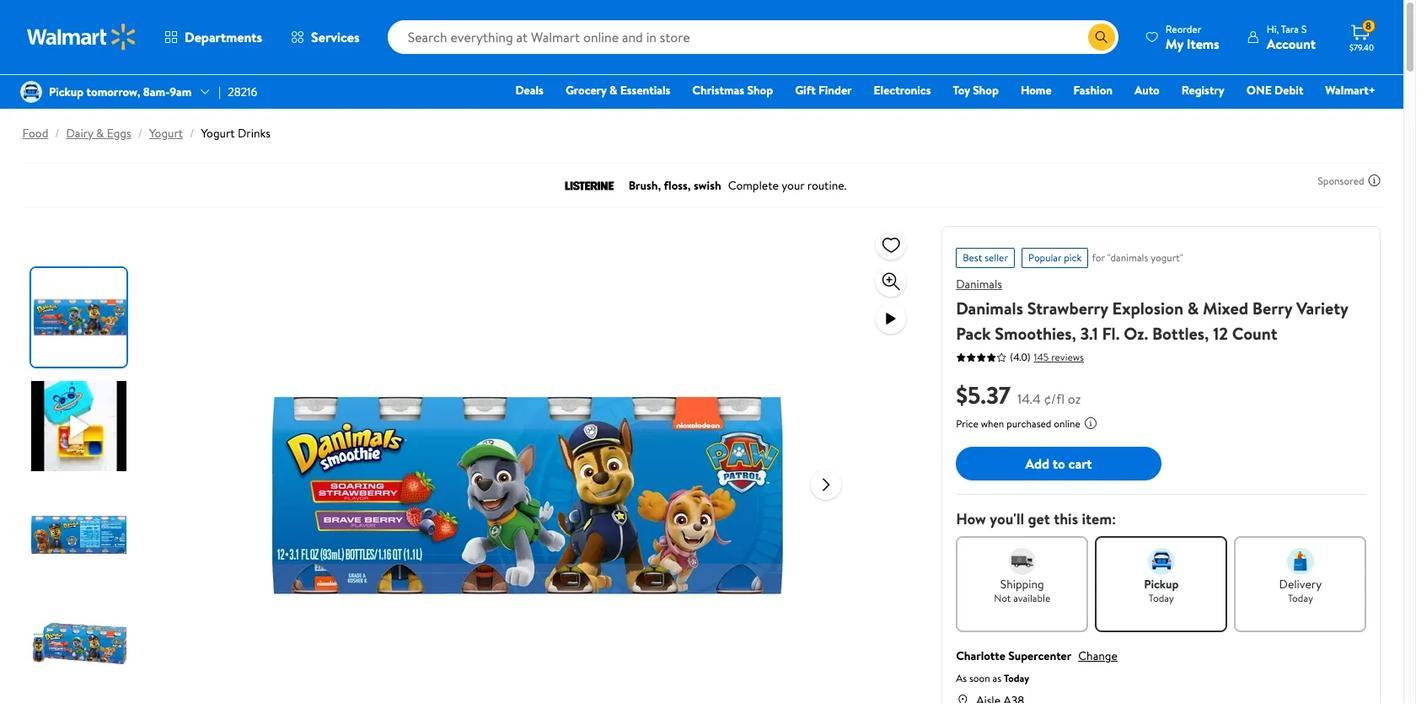Task type: describe. For each thing, give the bounding box(es) containing it.
today inside charlotte supercenter change as soon as today
[[1004, 671, 1030, 685]]

8
[[1366, 19, 1372, 33]]

item:
[[1082, 508, 1116, 529]]

variety
[[1297, 297, 1348, 320]]

deals link
[[508, 81, 551, 99]]

search icon image
[[1095, 30, 1108, 44]]

services
[[311, 28, 360, 46]]

walmart image
[[27, 24, 137, 51]]

danimals strawberry explosion & mixed berry variety pack smoothies, 3.1 fl. oz. bottles, 12 count - image 3 of 10 image
[[31, 486, 129, 584]]

1 danimals from the top
[[956, 276, 1002, 293]]

s
[[1302, 21, 1307, 36]]

home
[[1021, 82, 1052, 99]]

dairy & eggs link
[[66, 125, 131, 142]]

danimals strawberry explosion & mixed berry variety pack smoothies, 3.1 fl. oz. bottles, 12 count image
[[245, 220, 814, 703]]

shipping not available
[[994, 576, 1051, 605]]

2 yogurt from the left
[[201, 125, 235, 142]]

intent image for shipping image
[[1009, 548, 1036, 575]]

legal information image
[[1084, 416, 1098, 430]]

|
[[219, 83, 221, 100]]

toy shop link
[[945, 81, 1007, 99]]

strawberry
[[1027, 297, 1108, 320]]

fashion
[[1074, 82, 1113, 99]]

8am-
[[143, 83, 170, 100]]

danimals danimals strawberry explosion & mixed berry variety pack smoothies, 3.1 fl. oz. bottles, 12 count
[[956, 276, 1348, 345]]

christmas
[[692, 82, 744, 99]]

"danimals
[[1108, 250, 1149, 265]]

next media item image
[[816, 474, 837, 494]]

today for delivery
[[1288, 591, 1313, 605]]

2 / from the left
[[138, 125, 142, 142]]

oz.
[[1124, 322, 1148, 345]]

toy
[[953, 82, 970, 99]]

(4.0)
[[1010, 350, 1031, 364]]

departments button
[[150, 17, 277, 57]]

explosion
[[1113, 297, 1184, 320]]

count
[[1232, 322, 1278, 345]]

intent image for pickup image
[[1148, 548, 1175, 575]]

walmart+ link
[[1318, 81, 1383, 99]]

shipping
[[1001, 576, 1044, 593]]

9am
[[170, 83, 192, 100]]

registry link
[[1174, 81, 1232, 99]]

grocery
[[566, 82, 607, 99]]

3 / from the left
[[190, 125, 194, 142]]

smoothies,
[[995, 322, 1076, 345]]

Walmart Site-Wide search field
[[388, 20, 1119, 54]]

dairy
[[66, 125, 93, 142]]

as
[[956, 671, 967, 685]]

when
[[981, 416, 1004, 431]]

charlotte supercenter change as soon as today
[[956, 647, 1118, 685]]

grocery & essentials
[[566, 82, 671, 99]]

walmart+
[[1326, 82, 1376, 99]]

reorder my items
[[1166, 21, 1220, 53]]

delivery
[[1279, 576, 1322, 593]]

3.1
[[1081, 322, 1098, 345]]

gift finder
[[795, 82, 852, 99]]

purchased
[[1007, 416, 1052, 431]]

shop for christmas shop
[[747, 82, 773, 99]]

clear search field text image
[[1068, 30, 1082, 43]]

cart
[[1069, 454, 1092, 473]]

auto link
[[1127, 81, 1167, 99]]

as
[[993, 671, 1002, 685]]

price
[[956, 416, 979, 431]]

add to favorites list, danimals strawberry explosion & mixed berry variety pack smoothies, 3.1 fl. oz. bottles, 12 count image
[[881, 234, 901, 255]]

tara
[[1281, 21, 1299, 36]]

hi,
[[1267, 21, 1279, 36]]

oz
[[1068, 389, 1081, 408]]

1 / from the left
[[55, 125, 60, 142]]

to
[[1053, 454, 1065, 473]]

price when purchased online
[[956, 416, 1081, 431]]

services button
[[277, 17, 374, 57]]

electronics link
[[866, 81, 939, 99]]

add to cart
[[1026, 454, 1092, 473]]

¢/fl
[[1044, 389, 1065, 408]]

change button
[[1078, 647, 1118, 664]]

christmas shop
[[692, 82, 773, 99]]

deals
[[515, 82, 544, 99]]

food link
[[22, 125, 48, 142]]

how you'll get this item:
[[956, 508, 1116, 529]]

departments
[[185, 28, 262, 46]]

sponsored
[[1318, 173, 1365, 188]]

shop for toy shop
[[973, 82, 999, 99]]

best seller
[[963, 250, 1008, 265]]

danimals strawberry explosion & mixed berry variety pack smoothies, 3.1 fl. oz. bottles, 12 count - image 4 of 10 image
[[31, 594, 129, 693]]

one debit
[[1247, 82, 1304, 99]]

yogurt drinks link
[[201, 125, 271, 142]]

8 $79.40
[[1350, 19, 1374, 53]]

food
[[22, 125, 48, 142]]

pickup today
[[1144, 576, 1179, 605]]



Task type: vqa. For each thing, say whether or not it's contained in the screenshot.
want at the top right of the page
no



Task type: locate. For each thing, give the bounding box(es) containing it.
145
[[1034, 349, 1049, 364]]

reviews
[[1051, 349, 1084, 364]]

shop inside toy shop link
[[973, 82, 999, 99]]

1 vertical spatial pickup
[[1144, 576, 1179, 593]]

shop inside christmas shop link
[[747, 82, 773, 99]]

today right the as
[[1004, 671, 1030, 685]]

not
[[994, 591, 1011, 605]]

berry
[[1253, 297, 1293, 320]]

online
[[1054, 416, 1081, 431]]

available
[[1014, 591, 1051, 605]]

pickup tomorrow, 8am-9am
[[49, 83, 192, 100]]

how
[[956, 508, 986, 529]]

2 vertical spatial &
[[1188, 297, 1199, 320]]

supercenter
[[1009, 647, 1072, 664]]

tomorrow,
[[86, 83, 140, 100]]

fl.
[[1102, 322, 1120, 345]]

mixed
[[1203, 297, 1249, 320]]

fashion link
[[1066, 81, 1120, 99]]

finder
[[819, 82, 852, 99]]

today
[[1149, 591, 1174, 605], [1288, 591, 1313, 605], [1004, 671, 1030, 685]]

danimals strawberry explosion & mixed berry variety pack smoothies, 3.1 fl. oz. bottles, 12 count - image 1 of 10 image
[[31, 268, 129, 367]]

1 vertical spatial &
[[96, 125, 104, 142]]

shop right toy
[[973, 82, 999, 99]]

1 horizontal spatial &
[[610, 82, 618, 99]]

yogurt down the 8am-
[[149, 125, 183, 142]]

yogurt
[[149, 125, 183, 142], [201, 125, 235, 142]]

& inside danimals danimals strawberry explosion & mixed berry variety pack smoothies, 3.1 fl. oz. bottles, 12 count
[[1188, 297, 1199, 320]]

pickup up dairy
[[49, 83, 84, 100]]

essentials
[[620, 82, 671, 99]]

2 horizontal spatial /
[[190, 125, 194, 142]]

one debit link
[[1239, 81, 1311, 99]]

0 horizontal spatial yogurt
[[149, 125, 183, 142]]

2 danimals from the top
[[956, 297, 1023, 320]]

yogurt"
[[1151, 250, 1184, 265]]

&
[[610, 82, 618, 99], [96, 125, 104, 142], [1188, 297, 1199, 320]]

add to cart button
[[956, 447, 1162, 481]]

popular
[[1029, 250, 1062, 265]]

danimals strawberry explosion & mixed berry variety pack smoothies, 3.1 fl. oz. bottles, 12 count - image 2 of 10 image
[[31, 377, 129, 475]]

2 horizontal spatial today
[[1288, 591, 1313, 605]]

electronics
[[874, 82, 931, 99]]

today down intent image for pickup
[[1149, 591, 1174, 605]]

today inside delivery today
[[1288, 591, 1313, 605]]

gift finder link
[[788, 81, 860, 99]]

12
[[1213, 322, 1228, 345]]

| 28216
[[219, 83, 257, 100]]

danimals down danimals link
[[956, 297, 1023, 320]]

0 horizontal spatial pickup
[[49, 83, 84, 100]]

account
[[1267, 34, 1316, 53]]

0 vertical spatial pickup
[[49, 83, 84, 100]]

gift
[[795, 82, 816, 99]]

best
[[963, 250, 982, 265]]

& up bottles,
[[1188, 297, 1199, 320]]

0 horizontal spatial &
[[96, 125, 104, 142]]

$5.37
[[956, 379, 1011, 411]]

shop
[[747, 82, 773, 99], [973, 82, 999, 99]]

you'll
[[990, 508, 1024, 529]]

zoom image modal image
[[881, 271, 901, 292]]

$5.37 14.4 ¢/fl oz
[[956, 379, 1081, 411]]

this
[[1054, 508, 1078, 529]]

pickup
[[49, 83, 84, 100], [1144, 576, 1179, 593]]

& right grocery
[[610, 82, 618, 99]]

yogurt link
[[149, 125, 183, 142]]

pickup for tomorrow,
[[49, 83, 84, 100]]

today inside pickup today
[[1149, 591, 1174, 605]]

toy shop
[[953, 82, 999, 99]]

1 horizontal spatial yogurt
[[201, 125, 235, 142]]

2 horizontal spatial &
[[1188, 297, 1199, 320]]

eggs
[[107, 125, 131, 142]]

 image
[[20, 81, 42, 103]]

view video image
[[881, 309, 901, 329]]

0 horizontal spatial today
[[1004, 671, 1030, 685]]

delivery today
[[1279, 576, 1322, 605]]

home link
[[1013, 81, 1059, 99]]

0 horizontal spatial shop
[[747, 82, 773, 99]]

seller
[[985, 250, 1008, 265]]

pick
[[1064, 250, 1082, 265]]

1 yogurt from the left
[[149, 125, 183, 142]]

danimals down the best seller
[[956, 276, 1002, 293]]

1 horizontal spatial pickup
[[1144, 576, 1179, 593]]

change
[[1078, 647, 1118, 664]]

/ right yogurt link
[[190, 125, 194, 142]]

get
[[1028, 508, 1050, 529]]

2 shop from the left
[[973, 82, 999, 99]]

food / dairy & eggs / yogurt / yogurt drinks
[[22, 125, 271, 142]]

145 reviews link
[[1031, 349, 1084, 364]]

0 vertical spatial danimals
[[956, 276, 1002, 293]]

debit
[[1275, 82, 1304, 99]]

danimals
[[956, 276, 1002, 293], [956, 297, 1023, 320]]

1 horizontal spatial shop
[[973, 82, 999, 99]]

/ right food link
[[55, 125, 60, 142]]

(4.0) 145 reviews
[[1010, 349, 1084, 364]]

danimals link
[[956, 276, 1002, 293]]

/
[[55, 125, 60, 142], [138, 125, 142, 142], [190, 125, 194, 142]]

& left eggs
[[96, 125, 104, 142]]

1 horizontal spatial today
[[1149, 591, 1174, 605]]

Search search field
[[388, 20, 1119, 54]]

hi, tara s account
[[1267, 21, 1316, 53]]

items
[[1187, 34, 1220, 53]]

charlotte
[[956, 647, 1006, 664]]

reorder
[[1166, 21, 1202, 36]]

pickup down intent image for pickup
[[1144, 576, 1179, 593]]

pickup for today
[[1144, 576, 1179, 593]]

1 shop from the left
[[747, 82, 773, 99]]

grocery & essentials link
[[558, 81, 678, 99]]

pack
[[956, 322, 991, 345]]

$79.40
[[1350, 41, 1374, 53]]

yogurt left drinks
[[201, 125, 235, 142]]

/ right eggs
[[138, 125, 142, 142]]

1 vertical spatial danimals
[[956, 297, 1023, 320]]

ad disclaimer and feedback for skylinedisplayad image
[[1368, 174, 1381, 187]]

1 horizontal spatial /
[[138, 125, 142, 142]]

0 horizontal spatial /
[[55, 125, 60, 142]]

today down intent image for delivery
[[1288, 591, 1313, 605]]

shop right christmas
[[747, 82, 773, 99]]

my
[[1166, 34, 1184, 53]]

soon
[[969, 671, 990, 685]]

for "danimals yogurt"
[[1092, 250, 1184, 265]]

one
[[1247, 82, 1272, 99]]

intent image for delivery image
[[1287, 548, 1314, 575]]

28216
[[228, 83, 257, 100]]

today for pickup
[[1149, 591, 1174, 605]]

christmas shop link
[[685, 81, 781, 99]]

0 vertical spatial &
[[610, 82, 618, 99]]



